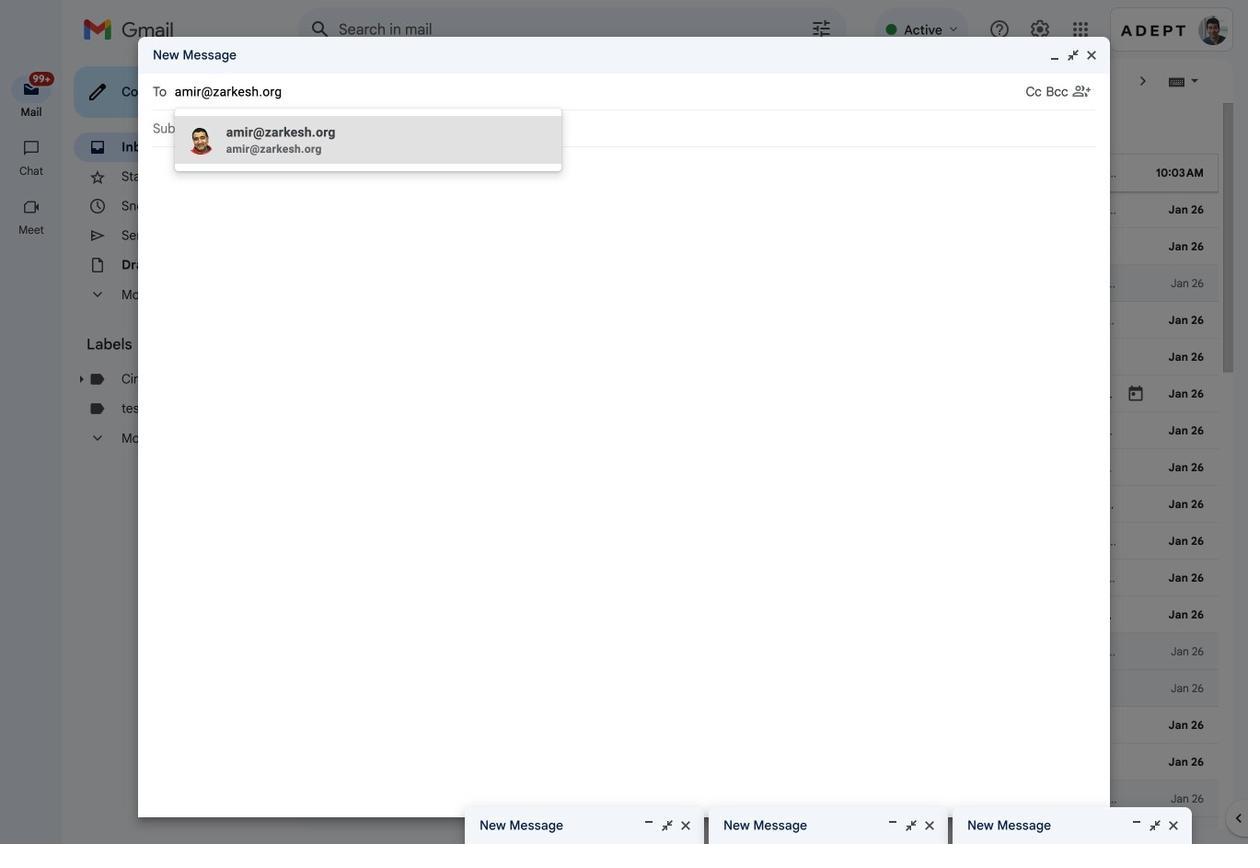 Task type: vqa. For each thing, say whether or not it's contained in the screenshot.
This
no



Task type: locate. For each thing, give the bounding box(es) containing it.
Message Body text field
[[153, 157, 1096, 716]]

row
[[298, 155, 1219, 192], [298, 192, 1219, 228], [298, 228, 1219, 265], [298, 265, 1219, 302], [298, 302, 1219, 339], [298, 339, 1219, 376], [298, 376, 1219, 413], [298, 413, 1219, 449], [298, 449, 1219, 486], [298, 486, 1249, 523], [298, 523, 1219, 560], [298, 560, 1219, 597], [298, 597, 1249, 634], [298, 634, 1219, 670], [298, 670, 1249, 707], [298, 707, 1249, 744], [298, 744, 1219, 781], [298, 781, 1219, 818], [298, 818, 1219, 844]]

16 row from the top
[[298, 707, 1249, 744]]

8 row from the top
[[298, 413, 1219, 449]]

tab list
[[298, 103, 1219, 155]]

9 row from the top
[[298, 449, 1219, 486]]

2 minimize image from the left
[[1130, 819, 1145, 833]]

advanced search options image
[[803, 10, 840, 47]]

navigation
[[0, 59, 64, 844]]

1 vertical spatial minimize image
[[642, 819, 657, 833]]

0 horizontal spatial minimize image
[[642, 819, 657, 833]]

settings image
[[1029, 18, 1052, 41]]

1 row from the top
[[298, 155, 1219, 192]]

list box
[[175, 116, 561, 164]]

minimize image
[[886, 819, 901, 833], [1130, 819, 1145, 833]]

0 vertical spatial minimize image
[[1048, 48, 1063, 63]]

older image
[[1134, 72, 1153, 90]]

0 vertical spatial close image
[[1085, 48, 1099, 63]]

0 horizontal spatial close image
[[679, 819, 693, 833]]

4 row from the top
[[298, 265, 1219, 302]]

main content
[[298, 103, 1249, 844]]

7 row from the top
[[298, 376, 1219, 413]]

1 close image from the left
[[679, 819, 693, 833]]

heading
[[0, 105, 63, 120], [0, 164, 63, 179], [0, 223, 63, 238], [87, 335, 262, 354]]

12 row from the top
[[298, 560, 1219, 597]]

1 horizontal spatial close image
[[1167, 819, 1181, 833]]

close image
[[1085, 48, 1099, 63], [1167, 819, 1181, 833]]

2 row from the top
[[298, 192, 1219, 228]]

5 row from the top
[[298, 302, 1219, 339]]

gmail image
[[83, 11, 183, 48]]

refresh image
[[368, 72, 387, 90]]

1 horizontal spatial close image
[[923, 819, 937, 833]]

18 row from the top
[[298, 781, 1219, 818]]

0 horizontal spatial close image
[[1085, 48, 1099, 63]]

0 horizontal spatial minimize image
[[886, 819, 901, 833]]

close image
[[679, 819, 693, 833], [923, 819, 937, 833]]

1 minimize image from the left
[[886, 819, 901, 833]]

pop out image
[[1066, 48, 1081, 63], [660, 819, 675, 833], [904, 819, 919, 833], [1148, 819, 1163, 833]]

Search in mail search field
[[298, 7, 847, 52]]

primary tab
[[298, 103, 529, 155]]

minimize image for 1st close image from right
[[886, 819, 901, 833]]

1 vertical spatial close image
[[1167, 819, 1181, 833]]

minimize image
[[1048, 48, 1063, 63], [642, 819, 657, 833]]

1 horizontal spatial minimize image
[[1130, 819, 1145, 833]]

Subject field
[[153, 120, 1096, 138]]

10 row from the top
[[298, 486, 1249, 523]]

dialog
[[138, 37, 1110, 818]]

1 horizontal spatial minimize image
[[1048, 48, 1063, 63]]



Task type: describe. For each thing, give the bounding box(es) containing it.
updates, one new message, tab
[[531, 103, 763, 155]]

19 row from the top
[[298, 818, 1219, 844]]

minimize image for rightmost close icon
[[1130, 819, 1145, 833]]

15 row from the top
[[298, 670, 1249, 707]]

6 row from the top
[[298, 339, 1219, 376]]

minimize image for second close image from the right
[[642, 819, 657, 833]]

mail, 884 unread messages image
[[23, 76, 52, 93]]

minimize image for the top close icon
[[1048, 48, 1063, 63]]

To recipients text field
[[175, 76, 1026, 109]]

search in mail image
[[304, 13, 337, 46]]

17 row from the top
[[298, 744, 1219, 781]]

13 row from the top
[[298, 597, 1249, 634]]

14 row from the top
[[298, 634, 1219, 670]]

2 close image from the left
[[923, 819, 937, 833]]

3 row from the top
[[298, 228, 1219, 265]]

11 row from the top
[[298, 523, 1219, 560]]



